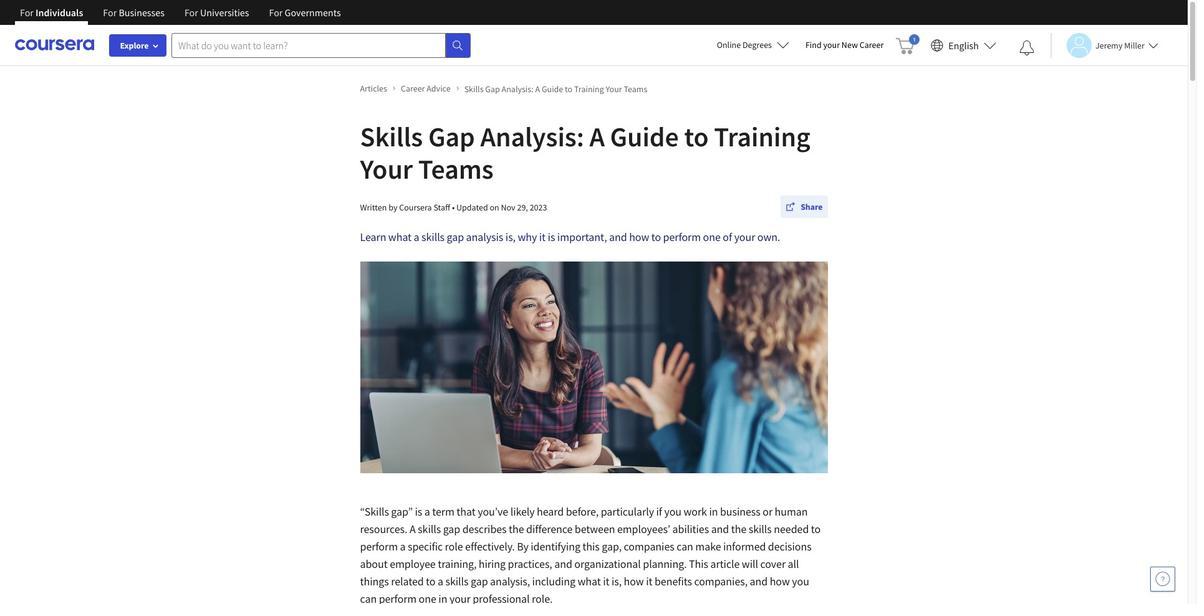 Task type: describe. For each thing, give the bounding box(es) containing it.
this
[[689, 558, 708, 572]]

informed
[[723, 540, 766, 554]]

a down the coursera
[[414, 230, 419, 244]]

skills gap analysis: a guide to training your teams inside the breadcrumbs navigation
[[464, 83, 648, 94]]

2 the from the left
[[731, 523, 747, 537]]

staff
[[434, 202, 450, 213]]

and right important,
[[609, 230, 627, 244]]

guide inside the breadcrumbs navigation
[[542, 83, 563, 94]]

articles
[[360, 83, 387, 94]]

for businesses
[[103, 6, 165, 19]]

how down organizational
[[624, 575, 644, 589]]

explore
[[120, 40, 149, 51]]

governments
[[285, 6, 341, 19]]

written
[[360, 202, 387, 213]]

advice
[[427, 83, 451, 94]]

jeremy
[[1096, 40, 1123, 51]]

planning.
[[643, 558, 687, 572]]

specific
[[408, 540, 443, 554]]

written by coursera staff • updated on nov 29, 2023
[[360, 202, 547, 213]]

guide inside skills gap analysis: a guide to training your teams
[[610, 120, 679, 154]]

miller
[[1125, 40, 1145, 51]]

help center image
[[1156, 573, 1171, 587]]

resources.
[[360, 523, 408, 537]]

for universities
[[185, 6, 249, 19]]

0 vertical spatial is
[[548, 230, 555, 244]]

1 horizontal spatial in
[[709, 505, 718, 520]]

1 horizontal spatial can
[[677, 540, 693, 554]]

that
[[457, 505, 476, 520]]

1 horizontal spatial it
[[603, 575, 610, 589]]

find
[[806, 39, 822, 51]]

your inside the breadcrumbs navigation
[[606, 83, 622, 94]]

0 horizontal spatial what
[[388, 230, 412, 244]]

and down will
[[750, 575, 768, 589]]

banner navigation
[[10, 0, 351, 34]]

skills up specific
[[418, 523, 441, 537]]

business
[[720, 505, 761, 520]]

on
[[490, 202, 499, 213]]

2023
[[530, 202, 547, 213]]

or
[[763, 505, 773, 520]]

role
[[445, 540, 463, 554]]

skills inside the breadcrumbs navigation
[[464, 83, 484, 94]]

updated
[[457, 202, 488, 213]]

role.
[[532, 592, 553, 605]]

0 horizontal spatial can
[[360, 592, 377, 605]]

this
[[583, 540, 600, 554]]

for governments
[[269, 6, 341, 19]]

heard
[[537, 505, 564, 520]]

•
[[452, 202, 455, 213]]

29,
[[517, 202, 528, 213]]

[featured image] two women have a conversation in an office conference room. image
[[360, 262, 828, 474]]

businesses
[[119, 6, 165, 19]]

a inside the "skills gap" is a term that you've likely heard before, particularly if you work in business or human resources. a skills gap describes the difference between employees' abilities and the skills needed to perform a specific role effectively. by identifying this gap, companies can make informed decisions about employee training, hiring practices, and organizational planning. this article will cover all things related to a skills gap analysis, including what it is, how it benefits companies, and how you can perform one in your professional role.
[[410, 523, 416, 537]]

0 vertical spatial is,
[[506, 230, 516, 244]]

for for businesses
[[103, 6, 117, 19]]

0 horizontal spatial you
[[664, 505, 682, 520]]

to inside the breadcrumbs navigation
[[565, 83, 573, 94]]

0 vertical spatial one
[[703, 230, 721, 244]]

all
[[788, 558, 799, 572]]

1 vertical spatial gap
[[443, 523, 460, 537]]

a inside navigation
[[535, 83, 540, 94]]

analysis: inside the breadcrumbs navigation
[[502, 83, 534, 94]]

1 vertical spatial training
[[714, 120, 811, 154]]

0 vertical spatial gap
[[447, 230, 464, 244]]

career advice
[[401, 83, 451, 94]]

decisions
[[768, 540, 812, 554]]

between
[[575, 523, 615, 537]]

articles link
[[360, 82, 396, 95]]

particularly
[[601, 505, 654, 520]]

universities
[[200, 6, 249, 19]]

0 horizontal spatial it
[[539, 230, 546, 244]]

gap"
[[391, 505, 413, 520]]

What do you want to learn? text field
[[172, 33, 446, 58]]

companies
[[624, 540, 675, 554]]

describes
[[463, 523, 507, 537]]

professional
[[473, 592, 530, 605]]

share
[[801, 201, 823, 213]]

online
[[717, 39, 741, 51]]

will
[[742, 558, 758, 572]]

0 horizontal spatial in
[[439, 592, 447, 605]]

organizational
[[575, 558, 641, 572]]

abilities
[[673, 523, 709, 537]]

gap,
[[602, 540, 622, 554]]

employees'
[[617, 523, 670, 537]]

effectively.
[[465, 540, 515, 554]]

gap inside the breadcrumbs navigation
[[485, 83, 500, 94]]

needed
[[774, 523, 809, 537]]

find your new career link
[[799, 37, 890, 53]]

and up make
[[711, 523, 729, 537]]

"skills gap" is a term that you've likely heard before, particularly if you work in business or human resources. a skills gap describes the difference between employees' abilities and the skills needed to perform a specific role effectively. by identifying this gap, companies can make informed decisions about employee training, hiring practices, and organizational planning. this article will cover all things related to a skills gap analysis, including what it is, how it benefits companies, and how you can perform one in your professional role.
[[360, 505, 821, 605]]

career advice link
[[401, 82, 459, 95]]

training inside the breadcrumbs navigation
[[574, 83, 604, 94]]

for individuals
[[20, 6, 83, 19]]

work
[[684, 505, 707, 520]]

analysis,
[[490, 575, 530, 589]]

why
[[518, 230, 537, 244]]

jeremy miller
[[1096, 40, 1145, 51]]

practices,
[[508, 558, 552, 572]]

shopping cart: 1 item image
[[896, 34, 920, 54]]

your inside skills gap analysis: a guide to training your teams
[[360, 152, 413, 186]]

learn
[[360, 230, 386, 244]]

before,
[[566, 505, 599, 520]]

how down the cover
[[770, 575, 790, 589]]

analysis
[[466, 230, 503, 244]]

degrees
[[743, 39, 772, 51]]

if
[[656, 505, 662, 520]]

training,
[[438, 558, 477, 572]]

make
[[696, 540, 721, 554]]



Task type: vqa. For each thing, say whether or not it's contained in the screenshot.
abilities
yes



Task type: locate. For each thing, give the bounding box(es) containing it.
1 vertical spatial guide
[[610, 120, 679, 154]]

identifying
[[531, 540, 581, 554]]

about
[[360, 558, 388, 572]]

you've
[[478, 505, 508, 520]]

you right if
[[664, 505, 682, 520]]

own.
[[758, 230, 780, 244]]

for left the universities
[[185, 6, 198, 19]]

1 vertical spatial teams
[[418, 152, 494, 186]]

skills right advice
[[464, 83, 484, 94]]

analysis:
[[502, 83, 534, 94], [480, 120, 584, 154]]

0 horizontal spatial your
[[450, 592, 471, 605]]

is, left why
[[506, 230, 516, 244]]

how right important,
[[629, 230, 649, 244]]

individuals
[[36, 6, 83, 19]]

1 horizontal spatial what
[[578, 575, 601, 589]]

1 horizontal spatial a
[[535, 83, 540, 94]]

learn what a skills gap analysis is, why it is important, and how to perform one of your own.
[[360, 230, 780, 244]]

0 vertical spatial in
[[709, 505, 718, 520]]

career left advice
[[401, 83, 425, 94]]

0 vertical spatial what
[[388, 230, 412, 244]]

share button
[[781, 196, 828, 218], [781, 196, 828, 218]]

1 vertical spatial you
[[792, 575, 809, 589]]

1 for from the left
[[20, 6, 34, 19]]

1 vertical spatial perform
[[360, 540, 398, 554]]

0 vertical spatial teams
[[624, 83, 648, 94]]

1 vertical spatial skills
[[360, 120, 423, 154]]

0 vertical spatial analysis:
[[502, 83, 534, 94]]

likely
[[511, 505, 535, 520]]

show notifications image
[[1020, 41, 1035, 56]]

can down abilities
[[677, 540, 693, 554]]

a up employee
[[400, 540, 406, 554]]

0 vertical spatial guide
[[542, 83, 563, 94]]

is
[[548, 230, 555, 244], [415, 505, 422, 520]]

for for individuals
[[20, 6, 34, 19]]

2 vertical spatial a
[[410, 523, 416, 537]]

the down business
[[731, 523, 747, 537]]

your
[[824, 39, 840, 51], [734, 230, 755, 244], [450, 592, 471, 605]]

online degrees button
[[707, 31, 799, 59]]

what inside the "skills gap" is a term that you've likely heard before, particularly if you work in business or human resources. a skills gap describes the difference between employees' abilities and the skills needed to perform a specific role effectively. by identifying this gap, companies can make informed decisions about employee training, hiring practices, and organizational planning. this article will cover all things related to a skills gap analysis, including what it is, how it benefits companies, and how you can perform one in your professional role.
[[578, 575, 601, 589]]

your inside the "skills gap" is a term that you've likely heard before, particularly if you work in business or human resources. a skills gap describes the difference between employees' abilities and the skills needed to perform a specific role effectively. by identifying this gap, companies can make informed decisions about employee training, hiring practices, and organizational planning. this article will cover all things related to a skills gap analysis, including what it is, how it benefits companies, and how you can perform one in your professional role.
[[450, 592, 471, 605]]

is,
[[506, 230, 516, 244], [612, 575, 622, 589]]

nov
[[501, 202, 516, 213]]

1 horizontal spatial one
[[703, 230, 721, 244]]

0 vertical spatial skills gap analysis: a guide to training your teams
[[464, 83, 648, 94]]

0 vertical spatial can
[[677, 540, 693, 554]]

perform down resources.
[[360, 540, 398, 554]]

gap inside skills gap analysis: a guide to training your teams
[[428, 120, 475, 154]]

0 vertical spatial training
[[574, 83, 604, 94]]

4 for from the left
[[269, 6, 283, 19]]

1 vertical spatial skills gap analysis: a guide to training your teams
[[360, 120, 811, 186]]

of
[[723, 230, 732, 244]]

for left individuals
[[20, 6, 34, 19]]

online degrees
[[717, 39, 772, 51]]

1 vertical spatial a
[[590, 120, 605, 154]]

1 horizontal spatial training
[[714, 120, 811, 154]]

your inside "link"
[[824, 39, 840, 51]]

coursera image
[[15, 35, 94, 55]]

breadcrumbs navigation
[[358, 79, 830, 98]]

skills down the articles link
[[360, 120, 423, 154]]

2 vertical spatial perform
[[379, 592, 417, 605]]

is, inside the "skills gap" is a term that you've likely heard before, particularly if you work in business or human resources. a skills gap describes the difference between employees' abilities and the skills needed to perform a specific role effectively. by identifying this gap, companies can make informed decisions about employee training, hiring practices, and organizational planning. this article will cover all things related to a skills gap analysis, including what it is, how it benefits companies, and how you can perform one in your professional role.
[[612, 575, 622, 589]]

article
[[711, 558, 740, 572]]

0 horizontal spatial a
[[410, 523, 416, 537]]

human
[[775, 505, 808, 520]]

1 horizontal spatial guide
[[610, 120, 679, 154]]

teams inside skills gap analysis: a guide to training your teams
[[418, 152, 494, 186]]

how
[[629, 230, 649, 244], [624, 575, 644, 589], [770, 575, 790, 589]]

2 horizontal spatial your
[[824, 39, 840, 51]]

one left the of
[[703, 230, 721, 244]]

is inside the "skills gap" is a term that you've likely heard before, particularly if you work in business or human resources. a skills gap describes the difference between employees' abilities and the skills needed to perform a specific role effectively. by identifying this gap, companies can make informed decisions about employee training, hiring practices, and organizational planning. this article will cover all things related to a skills gap analysis, including what it is, how it benefits companies, and how you can perform one in your professional role.
[[415, 505, 422, 520]]

1 vertical spatial career
[[401, 83, 425, 94]]

gap
[[447, 230, 464, 244], [443, 523, 460, 537], [471, 575, 488, 589]]

skills down staff
[[422, 230, 445, 244]]

training
[[574, 83, 604, 94], [714, 120, 811, 154]]

0 vertical spatial your
[[606, 83, 622, 94]]

0 horizontal spatial is
[[415, 505, 422, 520]]

0 vertical spatial your
[[824, 39, 840, 51]]

0 vertical spatial perform
[[663, 230, 701, 244]]

for left governments on the left of page
[[269, 6, 283, 19]]

skills inside skills gap analysis: a guide to training your teams
[[360, 120, 423, 154]]

career right new
[[860, 39, 884, 51]]

0 horizontal spatial skills
[[360, 120, 423, 154]]

to inside skills gap analysis: a guide to training your teams
[[684, 120, 709, 154]]

2 for from the left
[[103, 6, 117, 19]]

companies,
[[694, 575, 748, 589]]

gap down hiring
[[471, 575, 488, 589]]

skills
[[464, 83, 484, 94], [360, 120, 423, 154]]

1 vertical spatial is,
[[612, 575, 622, 589]]

gap left analysis
[[447, 230, 464, 244]]

1 vertical spatial one
[[419, 592, 436, 605]]

2 horizontal spatial it
[[646, 575, 653, 589]]

for for universities
[[185, 6, 198, 19]]

what right learn
[[388, 230, 412, 244]]

for left businesses on the left top of page
[[103, 6, 117, 19]]

can down 'things'
[[360, 592, 377, 605]]

1 horizontal spatial the
[[731, 523, 747, 537]]

your
[[606, 83, 622, 94], [360, 152, 413, 186]]

it right why
[[539, 230, 546, 244]]

important,
[[557, 230, 607, 244]]

0 vertical spatial skills
[[464, 83, 484, 94]]

your right find
[[824, 39, 840, 51]]

1 vertical spatial can
[[360, 592, 377, 605]]

None search field
[[172, 33, 471, 58]]

0 vertical spatial you
[[664, 505, 682, 520]]

to
[[565, 83, 573, 94], [684, 120, 709, 154], [652, 230, 661, 244], [811, 523, 821, 537], [426, 575, 436, 589]]

1 vertical spatial your
[[734, 230, 755, 244]]

and down identifying
[[555, 558, 572, 572]]

a
[[535, 83, 540, 94], [590, 120, 605, 154], [410, 523, 416, 537]]

1 vertical spatial gap
[[428, 120, 475, 154]]

term
[[432, 505, 455, 520]]

2 horizontal spatial a
[[590, 120, 605, 154]]

a
[[414, 230, 419, 244], [425, 505, 430, 520], [400, 540, 406, 554], [438, 575, 443, 589]]

1 the from the left
[[509, 523, 524, 537]]

1 horizontal spatial teams
[[624, 83, 648, 94]]

0 horizontal spatial gap
[[428, 120, 475, 154]]

2 vertical spatial gap
[[471, 575, 488, 589]]

a inside skills gap analysis: a guide to training your teams
[[590, 120, 605, 154]]

0 horizontal spatial training
[[574, 83, 604, 94]]

1 horizontal spatial career
[[860, 39, 884, 51]]

0 vertical spatial gap
[[485, 83, 500, 94]]

0 horizontal spatial teams
[[418, 152, 494, 186]]

career inside the breadcrumbs navigation
[[401, 83, 425, 94]]

your right the of
[[734, 230, 755, 244]]

including
[[532, 575, 576, 589]]

perform
[[663, 230, 701, 244], [360, 540, 398, 554], [379, 592, 417, 605]]

is right gap"
[[415, 505, 422, 520]]

gap up role at bottom left
[[443, 523, 460, 537]]

it down the planning.
[[646, 575, 653, 589]]

english button
[[926, 25, 1002, 65]]

perform left the of
[[663, 230, 701, 244]]

it down organizational
[[603, 575, 610, 589]]

perform down related
[[379, 592, 417, 605]]

0 horizontal spatial career
[[401, 83, 425, 94]]

1 horizontal spatial is
[[548, 230, 555, 244]]

1 vertical spatial in
[[439, 592, 447, 605]]

benefits
[[655, 575, 692, 589]]

a down training,
[[438, 575, 443, 589]]

related
[[391, 575, 424, 589]]

find your new career
[[806, 39, 884, 51]]

what down organizational
[[578, 575, 601, 589]]

1 horizontal spatial your
[[734, 230, 755, 244]]

difference
[[526, 523, 573, 537]]

one down related
[[419, 592, 436, 605]]

explore button
[[109, 34, 167, 57]]

your down training,
[[450, 592, 471, 605]]

coursera
[[399, 202, 432, 213]]

jeremy miller button
[[1051, 33, 1159, 58]]

1 vertical spatial what
[[578, 575, 601, 589]]

the
[[509, 523, 524, 537], [731, 523, 747, 537]]

hiring
[[479, 558, 506, 572]]

for
[[20, 6, 34, 19], [103, 6, 117, 19], [185, 6, 198, 19], [269, 6, 283, 19]]

teams inside the breadcrumbs navigation
[[624, 83, 648, 94]]

career inside "link"
[[860, 39, 884, 51]]

in right the work
[[709, 505, 718, 520]]

1 vertical spatial analysis:
[[480, 120, 584, 154]]

one inside the "skills gap" is a term that you've likely heard before, particularly if you work in business or human resources. a skills gap describes the difference between employees' abilities and the skills needed to perform a specific role effectively. by identifying this gap, companies can make informed decisions about employee training, hiring practices, and organizational planning. this article will cover all things related to a skills gap analysis, including what it is, how it benefits companies, and how you can perform one in your professional role.
[[419, 592, 436, 605]]

new
[[842, 39, 858, 51]]

0 vertical spatial a
[[535, 83, 540, 94]]

1 horizontal spatial your
[[606, 83, 622, 94]]

by
[[517, 540, 529, 554]]

gap right advice
[[485, 83, 500, 94]]

0 horizontal spatial one
[[419, 592, 436, 605]]

2 vertical spatial your
[[450, 592, 471, 605]]

0 horizontal spatial the
[[509, 523, 524, 537]]

it
[[539, 230, 546, 244], [603, 575, 610, 589], [646, 575, 653, 589]]

and
[[609, 230, 627, 244], [711, 523, 729, 537], [555, 558, 572, 572], [750, 575, 768, 589]]

1 horizontal spatial you
[[792, 575, 809, 589]]

0 horizontal spatial your
[[360, 152, 413, 186]]

a left term
[[425, 505, 430, 520]]

gap down advice
[[428, 120, 475, 154]]

english
[[949, 39, 979, 51]]

0 horizontal spatial guide
[[542, 83, 563, 94]]

in down training,
[[439, 592, 447, 605]]

1 horizontal spatial gap
[[485, 83, 500, 94]]

you down "all"
[[792, 575, 809, 589]]

guide
[[542, 83, 563, 94], [610, 120, 679, 154]]

1 horizontal spatial skills
[[464, 83, 484, 94]]

career
[[860, 39, 884, 51], [401, 83, 425, 94]]

skills down training,
[[446, 575, 469, 589]]

3 for from the left
[[185, 6, 198, 19]]

cover
[[761, 558, 786, 572]]

1 vertical spatial is
[[415, 505, 422, 520]]

things
[[360, 575, 389, 589]]

0 horizontal spatial is,
[[506, 230, 516, 244]]

skills down the or
[[749, 523, 772, 537]]

one
[[703, 230, 721, 244], [419, 592, 436, 605]]

the down likely at the left bottom
[[509, 523, 524, 537]]

you
[[664, 505, 682, 520], [792, 575, 809, 589]]

is right why
[[548, 230, 555, 244]]

employee
[[390, 558, 436, 572]]

is, down organizational
[[612, 575, 622, 589]]

1 vertical spatial your
[[360, 152, 413, 186]]

for for governments
[[269, 6, 283, 19]]

"skills
[[360, 505, 389, 520]]

0 vertical spatial career
[[860, 39, 884, 51]]

by
[[389, 202, 398, 213]]

1 horizontal spatial is,
[[612, 575, 622, 589]]



